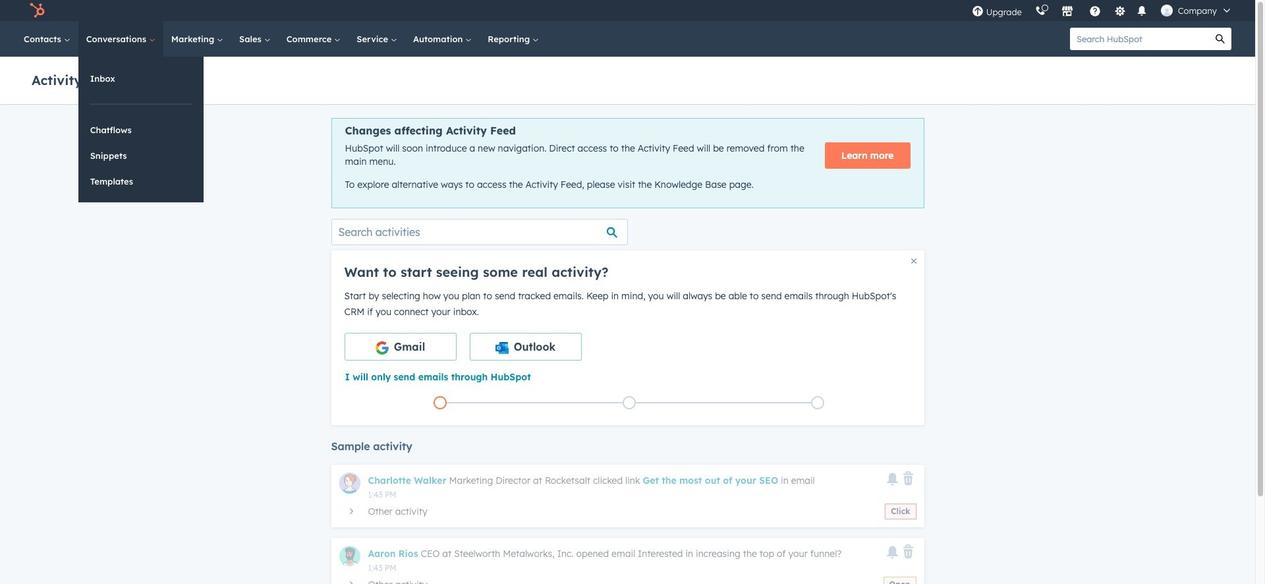 Task type: describe. For each thing, give the bounding box(es) containing it.
conversations menu
[[78, 57, 204, 202]]

onboarding.steps.sendtrackedemailingmail.title image
[[626, 400, 632, 407]]

marketplaces image
[[1062, 6, 1074, 18]]



Task type: locate. For each thing, give the bounding box(es) containing it.
Search HubSpot search field
[[1071, 28, 1210, 50]]

Search activities search field
[[331, 219, 628, 245]]

close image
[[911, 258, 917, 264]]

menu
[[966, 0, 1240, 21]]

list
[[346, 393, 913, 412]]

onboarding.steps.finalstep.title image
[[815, 400, 821, 407]]

jacob simon image
[[1161, 5, 1173, 16]]

None checkbox
[[344, 333, 456, 360], [470, 333, 582, 360], [344, 333, 456, 360], [470, 333, 582, 360]]



